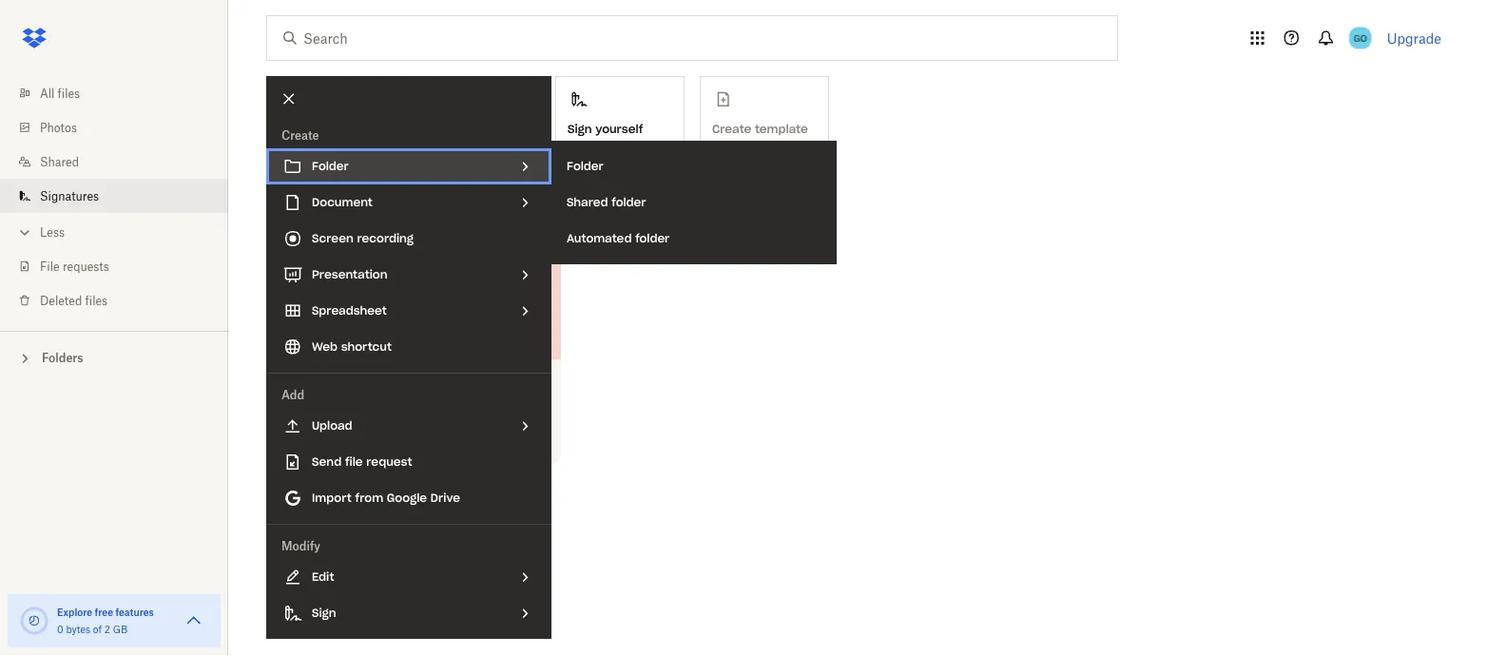 Task type: locate. For each thing, give the bounding box(es) containing it.
edit
[[312, 570, 334, 585]]

0 vertical spatial sign
[[568, 122, 592, 136]]

1 horizontal spatial sign
[[568, 122, 592, 136]]

list
[[0, 65, 228, 331]]

0 horizontal spatial sign
[[312, 606, 336, 621]]

0 vertical spatial files
[[58, 86, 80, 100]]

files right the 'deleted'
[[85, 293, 108, 308]]

with
[[342, 163, 370, 179]]

bytes
[[66, 624, 90, 635]]

upload menu item
[[266, 408, 552, 444]]

folder up 'shared folder'
[[567, 159, 604, 174]]

0 horizontal spatial signatures
[[40, 189, 99, 203]]

all files link
[[15, 76, 228, 110]]

create for create
[[282, 128, 319, 142]]

1 vertical spatial shared
[[567, 195, 608, 210]]

presentation
[[312, 267, 388, 282]]

1 vertical spatial create
[[282, 374, 318, 388]]

screen
[[312, 231, 354, 246]]

0 vertical spatial create
[[282, 128, 319, 142]]

explore free features 0 bytes of 2 gb
[[57, 606, 154, 635]]

screen recording
[[312, 231, 414, 246]]

2 create from the top
[[282, 374, 318, 388]]

add
[[282, 388, 304, 402]]

0 horizontal spatial shared
[[40, 155, 79, 169]]

all
[[40, 86, 55, 100]]

to
[[525, 374, 536, 388]]

folder
[[612, 195, 646, 210], [636, 231, 670, 246]]

drive
[[431, 491, 460, 506]]

folder up automated folder
[[612, 195, 646, 210]]

shared inside shared link
[[40, 155, 79, 169]]

1 vertical spatial signatures
[[266, 505, 360, 527]]

less
[[40, 225, 65, 239]]

modify
[[282, 539, 320, 553]]

signatures
[[40, 189, 99, 203], [266, 505, 360, 527]]

create up the sign.
[[282, 374, 318, 388]]

always
[[452, 374, 489, 388]]

sign
[[568, 122, 592, 136], [312, 606, 336, 621]]

0 horizontal spatial files
[[58, 86, 80, 100]]

shortcut
[[341, 340, 392, 354]]

list containing all files
[[0, 65, 228, 331]]

import
[[312, 491, 352, 506]]

folders
[[42, 351, 83, 365]]

menu
[[266, 76, 552, 639], [552, 141, 837, 264]]

folder inside menu item
[[312, 159, 349, 174]]

spreadsheet
[[312, 303, 387, 318]]

folder up the document
[[312, 159, 349, 174]]

folder right automated on the left of page
[[636, 231, 670, 246]]

upload
[[312, 419, 353, 433]]

1 vertical spatial sign
[[312, 606, 336, 621]]

web shortcut
[[312, 340, 392, 354]]

0 vertical spatial shared
[[40, 155, 79, 169]]

signature
[[348, 374, 399, 388]]

folder
[[312, 159, 349, 174], [567, 159, 604, 174]]

sign menu item
[[266, 595, 552, 632]]

1 horizontal spatial files
[[85, 293, 108, 308]]

1 vertical spatial folder
[[636, 231, 670, 246]]

files inside deleted files link
[[85, 293, 108, 308]]

1 vertical spatial files
[[85, 293, 108, 308]]

1 folder from the left
[[312, 159, 349, 174]]

sign left the yourself
[[568, 122, 592, 136]]

create down close icon
[[282, 128, 319, 142]]

shared down photos
[[40, 155, 79, 169]]

sign inside button
[[568, 122, 592, 136]]

1 create from the top
[[282, 128, 319, 142]]

signatures inside list item
[[40, 189, 99, 203]]

sign down edit
[[312, 606, 336, 621]]

files inside all files link
[[58, 86, 80, 100]]

1 horizontal spatial shared
[[567, 195, 608, 210]]

shared
[[40, 155, 79, 169], [567, 195, 608, 210]]

free
[[95, 606, 113, 618]]

signatures up modify
[[266, 505, 360, 527]]

files
[[58, 86, 80, 100], [85, 293, 108, 308]]

1 horizontal spatial signatures
[[266, 505, 360, 527]]

request
[[366, 455, 412, 469]]

create your signature so you're always ready to sign.
[[282, 374, 536, 407]]

folder menu item
[[266, 148, 552, 185]]

1 horizontal spatial folder
[[567, 159, 604, 174]]

ready
[[492, 374, 522, 388]]

web shortcut menu item
[[266, 329, 552, 365]]

explore
[[57, 606, 92, 618]]

send file request menu item
[[266, 444, 552, 480]]

of
[[93, 624, 102, 635]]

files right "all"
[[58, 86, 80, 100]]

create inside create your signature so you're always ready to sign.
[[282, 374, 318, 388]]

shared folder
[[567, 195, 646, 210]]

signatures up less
[[40, 189, 99, 203]]

create
[[282, 128, 319, 142], [282, 374, 318, 388]]

import from google drive
[[312, 491, 460, 506]]

0 vertical spatial folder
[[612, 195, 646, 210]]

0 vertical spatial signatures
[[40, 189, 99, 203]]

0 horizontal spatial folder
[[312, 159, 349, 174]]

shared up automated on the left of page
[[567, 195, 608, 210]]

sign inside menu item
[[312, 606, 336, 621]]

documents
[[266, 550, 339, 566]]



Task type: vqa. For each thing, say whether or not it's contained in the screenshot.
together at the top left
no



Task type: describe. For each thing, give the bounding box(es) containing it.
send file request
[[312, 455, 412, 469]]

2 folder from the left
[[567, 159, 604, 174]]

edit menu item
[[266, 559, 552, 595]]

shared for shared folder
[[567, 195, 608, 210]]

sign yourself button
[[556, 76, 685, 148]]

get
[[266, 163, 290, 179]]

less image
[[15, 223, 34, 242]]

upgrade
[[1388, 30, 1442, 46]]

shared for shared
[[40, 155, 79, 169]]

folder for automated folder
[[636, 231, 670, 246]]

recording
[[357, 231, 414, 246]]

files for all files
[[58, 86, 80, 100]]

folders button
[[0, 343, 228, 371]]

sign for sign yourself
[[568, 122, 592, 136]]

yourself
[[596, 122, 643, 136]]

shared link
[[15, 145, 228, 179]]

file requests
[[40, 259, 109, 273]]

quota usage element
[[19, 606, 49, 636]]

sign.
[[282, 393, 307, 407]]

gb
[[113, 624, 128, 635]]

documents tab
[[266, 535, 339, 581]]

folder for shared folder
[[612, 195, 646, 210]]

you're
[[417, 374, 449, 388]]

signatures list item
[[0, 179, 228, 213]]

photos
[[40, 120, 77, 135]]

import from google drive menu item
[[266, 480, 552, 517]]

features
[[116, 606, 154, 618]]

all files
[[40, 86, 80, 100]]

your
[[321, 374, 345, 388]]

from
[[355, 491, 383, 506]]

create for create your signature so you're always ready to sign.
[[282, 374, 318, 388]]

started
[[293, 163, 338, 179]]

web
[[312, 340, 338, 354]]

presentation menu item
[[266, 257, 552, 293]]

dropbox image
[[15, 19, 53, 57]]

files for deleted files
[[85, 293, 108, 308]]

upgrade link
[[1388, 30, 1442, 46]]

automated
[[567, 231, 632, 246]]

close image
[[273, 83, 305, 115]]

file requests link
[[15, 249, 228, 283]]

so
[[402, 374, 414, 388]]

document menu item
[[266, 185, 552, 221]]

document
[[312, 195, 373, 210]]

screen recording menu item
[[266, 221, 552, 257]]

2
[[104, 624, 110, 635]]

photos link
[[15, 110, 228, 145]]

google
[[387, 491, 427, 506]]

signatures
[[373, 163, 440, 179]]

deleted files
[[40, 293, 108, 308]]

file
[[40, 259, 60, 273]]

send
[[312, 455, 342, 469]]

sign for sign
[[312, 606, 336, 621]]

file
[[345, 455, 363, 469]]

get started with signatures
[[266, 163, 440, 179]]

0
[[57, 624, 63, 635]]

signatures link
[[15, 179, 228, 213]]

spreadsheet menu item
[[266, 293, 552, 329]]

deleted
[[40, 293, 82, 308]]

automated folder
[[567, 231, 670, 246]]

requests
[[63, 259, 109, 273]]

sign yourself
[[568, 122, 643, 136]]

deleted files link
[[15, 283, 228, 318]]



